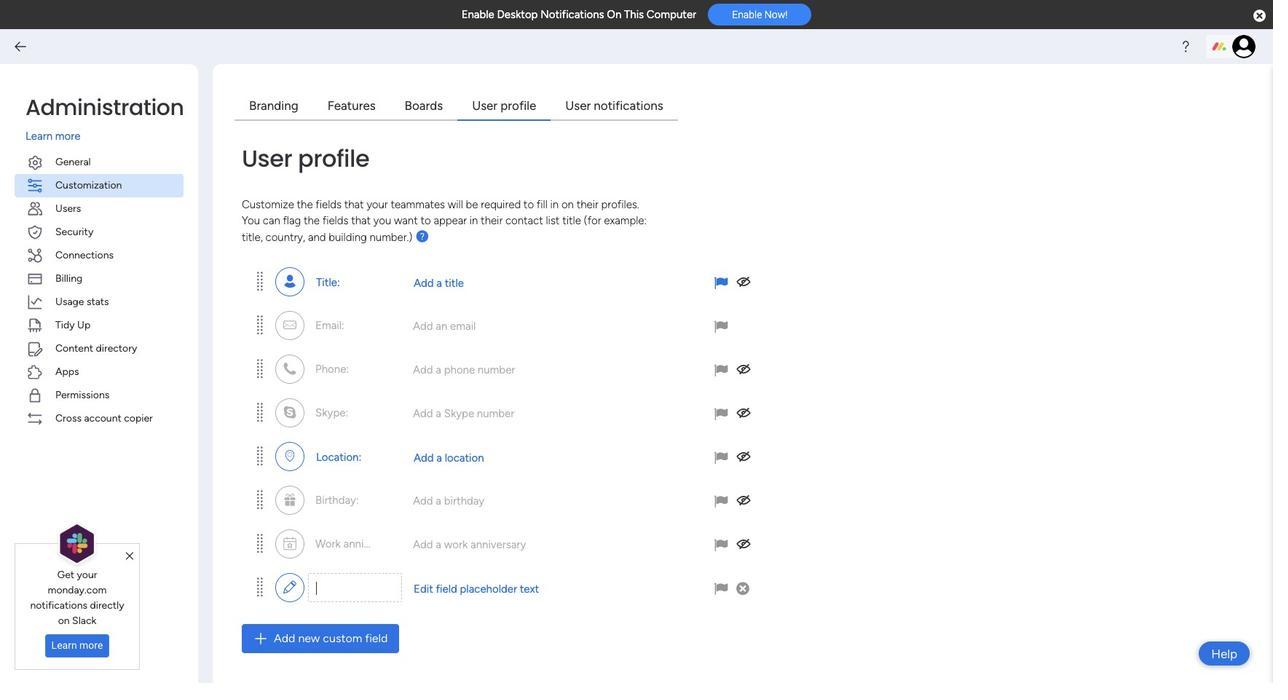 Task type: describe. For each thing, give the bounding box(es) containing it.
get your monday.com notifications directly on slack
[[30, 569, 124, 627]]

birthday
[[444, 495, 485, 508]]

dapulse x slim image
[[126, 550, 133, 563]]

kendall parks image
[[1233, 35, 1256, 58]]

enable for enable desktop notifications on this computer
[[462, 8, 495, 21]]

learn inside button
[[51, 640, 77, 651]]

enable desktop notifications on this computer
[[462, 8, 697, 21]]

want
[[394, 214, 418, 227]]

add a title
[[414, 277, 464, 290]]

desktop
[[497, 8, 538, 21]]

boards link
[[390, 93, 458, 121]]

security
[[55, 225, 93, 238]]

dapulse user 1 image
[[284, 274, 296, 290]]

1 horizontal spatial skype
[[444, 407, 474, 420]]

tidy up
[[55, 319, 90, 331]]

1 vertical spatial the
[[304, 214, 320, 227]]

cross
[[55, 412, 82, 424]]

birthday
[[315, 494, 356, 507]]

you
[[242, 214, 260, 227]]

dapulse flag image for add a work anniversary
[[715, 538, 728, 554]]

0 vertical spatial fields
[[316, 198, 342, 211]]

work anniversary
[[315, 538, 399, 551]]

administration learn more
[[25, 92, 184, 143]]

help button
[[1199, 642, 1250, 666]]

email
[[450, 320, 476, 333]]

dapulse flag image for edit field placeholder text
[[715, 581, 728, 597]]

location :
[[316, 451, 362, 464]]

work
[[444, 538, 468, 551]]

placeholder
[[460, 583, 517, 596]]

1 horizontal spatial title
[[342, 582, 363, 595]]

number for add a skype number
[[477, 407, 515, 420]]

0 vertical spatial that
[[344, 198, 364, 211]]

notifications
[[541, 8, 604, 21]]

copier
[[124, 412, 153, 424]]

learn more
[[51, 640, 103, 651]]

a for work
[[436, 538, 441, 551]]

appear
[[434, 214, 467, 227]]

new
[[298, 632, 320, 645]]

add for add a skype number
[[413, 407, 433, 420]]

add new custom field button
[[242, 624, 400, 653]]

title inside customize the fields that your teammates will be required to fill in on their profiles. you can flag the fields that you want to appear in their contact list title (for example: title, country, and building number.)
[[563, 214, 581, 227]]

: for email
[[342, 319, 345, 332]]

email :
[[315, 319, 345, 332]]

: for phone
[[346, 363, 349, 376]]

notifications inside get your monday.com notifications directly on slack
[[30, 599, 87, 612]]

add for add a birthday
[[413, 495, 433, 508]]

country,
[[266, 231, 305, 244]]

this
[[624, 8, 644, 21]]

general
[[55, 156, 91, 168]]

learn more link
[[25, 128, 184, 145]]

edit field placeholder text
[[414, 583, 539, 596]]

add a phone number
[[413, 364, 515, 377]]

add a skype number
[[413, 407, 515, 420]]

a for phone
[[436, 364, 441, 377]]

connections
[[55, 249, 114, 261]]

stats
[[87, 295, 109, 308]]

learn inside administration learn more
[[25, 130, 53, 143]]

on inside get your monday.com notifications directly on slack
[[58, 615, 70, 627]]

branding link
[[235, 93, 313, 121]]

add for add a work anniversary
[[413, 538, 433, 551]]

dapulse flag image for add a skype number
[[715, 407, 728, 423]]

phone
[[315, 363, 346, 376]]

customize
[[242, 198, 294, 211]]

content
[[55, 342, 93, 354]]

account
[[84, 412, 121, 424]]

0 horizontal spatial in
[[470, 214, 478, 227]]

teammates
[[391, 198, 445, 211]]

user profile link
[[458, 93, 551, 121]]

add for add a location
[[414, 452, 434, 465]]

add an email
[[413, 320, 476, 333]]

enable for enable now!
[[732, 9, 762, 21]]

1 vertical spatial that
[[351, 214, 371, 227]]

cross account copier
[[55, 412, 153, 424]]

add a location
[[414, 452, 484, 465]]

more inside button
[[79, 640, 103, 651]]

dapulse admin help image
[[413, 225, 432, 247]]

dapulse flag image for add a phone number
[[715, 363, 728, 379]]

0 horizontal spatial user profile
[[242, 142, 369, 174]]

field
[[316, 582, 339, 595]]

user notifications
[[565, 98, 664, 113]]

features link
[[313, 93, 390, 121]]

will
[[448, 198, 463, 211]]

user for user profile link
[[472, 98, 498, 113]]

email
[[315, 319, 342, 332]]

computer
[[647, 8, 697, 21]]

custom
[[323, 632, 362, 645]]

title :
[[316, 276, 340, 289]]

dapulse flag image for add an email
[[715, 319, 728, 335]]

and
[[308, 231, 326, 244]]

location
[[445, 452, 484, 465]]

skype :
[[315, 407, 348, 420]]

example:
[[604, 214, 647, 227]]

edit
[[414, 583, 433, 596]]

work anniversary image
[[284, 536, 296, 552]]

branding
[[249, 98, 298, 113]]

user notifications link
[[551, 93, 678, 121]]

required
[[481, 198, 521, 211]]

dapulse gift image
[[285, 492, 295, 509]]

apps
[[55, 365, 79, 378]]

up
[[77, 319, 90, 331]]

dapulse location image
[[285, 449, 295, 465]]

1 horizontal spatial dapulse close image
[[1254, 9, 1266, 23]]

be
[[466, 198, 478, 211]]

(for
[[584, 214, 601, 227]]

phone
[[444, 364, 475, 377]]

your inside get your monday.com notifications directly on slack
[[77, 569, 97, 581]]



Task type: locate. For each thing, give the bounding box(es) containing it.
anniversary
[[344, 538, 399, 551], [471, 538, 526, 551]]

more down slack
[[79, 640, 103, 651]]

1 horizontal spatial profile
[[501, 98, 536, 113]]

learn down slack
[[51, 640, 77, 651]]

profiles.
[[601, 198, 639, 211]]

enable left desktop
[[462, 8, 495, 21]]

add left an
[[413, 320, 433, 333]]

on right "fill"
[[562, 198, 574, 211]]

in
[[550, 198, 559, 211], [470, 214, 478, 227]]

a left birthday
[[436, 495, 441, 508]]

add up add a location
[[413, 407, 433, 420]]

0 vertical spatial notifications
[[594, 98, 664, 113]]

1 horizontal spatial notifications
[[594, 98, 664, 113]]

skype right dapulse skype icon
[[315, 407, 346, 420]]

to
[[524, 198, 534, 211], [421, 214, 431, 227]]

a for skype
[[436, 407, 441, 420]]

0 horizontal spatial field
[[365, 632, 388, 645]]

dapulse edit image
[[283, 580, 296, 596]]

0 horizontal spatial your
[[77, 569, 97, 581]]

1 vertical spatial in
[[470, 214, 478, 227]]

0 horizontal spatial anniversary
[[344, 538, 399, 551]]

tidy
[[55, 319, 75, 331]]

on
[[607, 8, 622, 21]]

0 vertical spatial field
[[436, 583, 457, 596]]

permissions
[[55, 389, 109, 401]]

the up and
[[304, 214, 320, 227]]

1 vertical spatial dapulse close image
[[737, 581, 750, 597]]

back to workspace image
[[13, 39, 28, 54]]

1 vertical spatial more
[[79, 640, 103, 651]]

0 vertical spatial to
[[524, 198, 534, 211]]

a for birthday
[[436, 495, 441, 508]]

0 horizontal spatial enable
[[462, 8, 495, 21]]

title up email
[[445, 277, 464, 290]]

a left work at the left of page
[[436, 538, 441, 551]]

a for location
[[437, 452, 442, 465]]

field right custom
[[365, 632, 388, 645]]

1 vertical spatial notifications
[[30, 599, 87, 612]]

their
[[577, 198, 599, 211], [481, 214, 503, 227]]

fill
[[537, 198, 548, 211]]

dapulse flag image for add a birthday
[[715, 494, 728, 510]]

1 vertical spatial on
[[58, 615, 70, 627]]

list
[[546, 214, 560, 227]]

content directory
[[55, 342, 137, 354]]

dapulse flag image
[[715, 275, 728, 291], [715, 319, 728, 335], [715, 363, 728, 379], [715, 581, 728, 597]]

their down required
[[481, 214, 503, 227]]

: for title
[[337, 276, 340, 289]]

in down be
[[470, 214, 478, 227]]

a left phone
[[436, 364, 441, 377]]

number right phone
[[478, 364, 515, 377]]

1 horizontal spatial to
[[524, 198, 534, 211]]

directly
[[90, 599, 124, 612]]

1 horizontal spatial enable
[[732, 9, 762, 21]]

enable inside button
[[732, 9, 762, 21]]

building
[[329, 231, 367, 244]]

flag
[[283, 214, 301, 227]]

dapulse close image
[[1254, 9, 1266, 23], [737, 581, 750, 597]]

monday.com
[[48, 584, 107, 597]]

0 vertical spatial learn
[[25, 130, 53, 143]]

dapulse flag image for add a location
[[715, 450, 728, 466]]

phone :
[[315, 363, 349, 376]]

: for birthday
[[356, 494, 359, 507]]

: up location :
[[346, 407, 348, 420]]

billing
[[55, 272, 82, 284]]

more up 'general'
[[55, 130, 81, 143]]

0 horizontal spatial to
[[421, 214, 431, 227]]

add for add a phone number
[[413, 364, 433, 377]]

learn more button
[[45, 634, 110, 658]]

work
[[315, 538, 341, 551]]

usage
[[55, 295, 84, 308]]

enable now!
[[732, 9, 788, 21]]

0 vertical spatial on
[[562, 198, 574, 211]]

usage stats
[[55, 295, 109, 308]]

0 horizontal spatial profile
[[298, 142, 369, 174]]

: up phone :
[[342, 319, 345, 332]]

1 vertical spatial title
[[445, 277, 464, 290]]

field title
[[316, 582, 363, 595]]

notifications
[[594, 98, 664, 113], [30, 599, 87, 612]]

0 vertical spatial in
[[550, 198, 559, 211]]

1 vertical spatial user profile
[[242, 142, 369, 174]]

1 horizontal spatial user
[[472, 98, 498, 113]]

contact
[[506, 214, 543, 227]]

a left the "location"
[[437, 452, 442, 465]]

add left the "location"
[[414, 452, 434, 465]]

title,
[[242, 231, 263, 244]]

: up birthday :
[[359, 451, 362, 464]]

in right "fill"
[[550, 198, 559, 211]]

user for user notifications link
[[565, 98, 591, 113]]

your
[[367, 198, 388, 211], [77, 569, 97, 581]]

number.)
[[370, 231, 413, 244]]

help
[[1212, 647, 1238, 661]]

add
[[414, 277, 434, 290], [413, 320, 433, 333], [413, 364, 433, 377], [413, 407, 433, 420], [414, 452, 434, 465], [413, 495, 433, 508], [413, 538, 433, 551], [274, 632, 295, 645]]

1 horizontal spatial their
[[577, 198, 599, 211]]

number down add a phone number
[[477, 407, 515, 420]]

fields up building
[[323, 214, 349, 227]]

1 horizontal spatial anniversary
[[471, 538, 526, 551]]

3 dapulse flag image from the top
[[715, 494, 728, 510]]

the
[[297, 198, 313, 211], [304, 214, 320, 227]]

0 vertical spatial the
[[297, 198, 313, 211]]

dapulse flag image for add a title
[[715, 275, 728, 291]]

: up work anniversary
[[356, 494, 359, 507]]

0 horizontal spatial notifications
[[30, 599, 87, 612]]

3 dapulse flag image from the top
[[715, 363, 728, 379]]

: for location
[[359, 451, 362, 464]]

add left work at the left of page
[[413, 538, 433, 551]]

0 horizontal spatial title
[[445, 277, 464, 290]]

skype down phone
[[444, 407, 474, 420]]

:
[[337, 276, 340, 289], [342, 319, 345, 332], [346, 363, 349, 376], [346, 407, 348, 420], [359, 451, 362, 464], [356, 494, 359, 507]]

dapulse skype image
[[284, 405, 296, 421]]

1 vertical spatial fields
[[323, 214, 349, 227]]

0 vertical spatial title
[[563, 214, 581, 227]]

directory
[[96, 342, 137, 354]]

: up skype :
[[346, 363, 349, 376]]

0 vertical spatial more
[[55, 130, 81, 143]]

add a work anniversary
[[413, 538, 526, 551]]

title right field
[[342, 582, 363, 595]]

location
[[316, 451, 359, 464]]

1 horizontal spatial in
[[550, 198, 559, 211]]

title right list
[[563, 214, 581, 227]]

number
[[478, 364, 515, 377], [477, 407, 515, 420]]

add for add an email
[[413, 320, 433, 333]]

1 vertical spatial their
[[481, 214, 503, 227]]

0 vertical spatial your
[[367, 198, 388, 211]]

1 vertical spatial number
[[477, 407, 515, 420]]

: up email :
[[337, 276, 340, 289]]

fields up and
[[316, 198, 342, 211]]

number for add a phone number
[[478, 364, 515, 377]]

2 horizontal spatial user
[[565, 98, 591, 113]]

1 horizontal spatial your
[[367, 198, 388, 211]]

add left the new
[[274, 632, 295, 645]]

enable
[[462, 8, 495, 21], [732, 9, 762, 21]]

to down teammates
[[421, 214, 431, 227]]

1 vertical spatial learn
[[51, 640, 77, 651]]

more
[[55, 130, 81, 143], [79, 640, 103, 651]]

a up add a location
[[436, 407, 441, 420]]

enable left now! on the right of the page
[[732, 9, 762, 21]]

: for skype
[[346, 407, 348, 420]]

your up monday.com
[[77, 569, 97, 581]]

1 horizontal spatial field
[[436, 583, 457, 596]]

2 dapulse flag image from the top
[[715, 319, 728, 335]]

add inside button
[[274, 632, 295, 645]]

learn down "administration"
[[25, 130, 53, 143]]

now!
[[765, 9, 788, 21]]

add for add a title
[[414, 277, 434, 290]]

your up you
[[367, 198, 388, 211]]

learn
[[25, 130, 53, 143], [51, 640, 77, 651]]

1 horizontal spatial user profile
[[472, 98, 536, 113]]

1 vertical spatial field
[[365, 632, 388, 645]]

1 vertical spatial profile
[[298, 142, 369, 174]]

1 vertical spatial to
[[421, 214, 431, 227]]

0 vertical spatial dapulse close image
[[1254, 9, 1266, 23]]

features
[[328, 98, 376, 113]]

add down dapulse admin help icon
[[414, 277, 434, 290]]

boards
[[405, 98, 443, 113]]

add left phone
[[413, 364, 433, 377]]

on inside customize the fields that your teammates will be required to fill in on their profiles. you can flag the fields that you want to appear in their contact list title (for example: title, country, and building number.)
[[562, 198, 574, 211]]

customize the fields that your teammates will be required to fill in on their profiles. you can flag the fields that you want to appear in their contact list title (for example: title, country, and building number.)
[[242, 198, 647, 244]]

add new custom field
[[274, 632, 388, 645]]

slack
[[72, 615, 96, 627]]

0 horizontal spatial title
[[316, 276, 337, 289]]

4 dapulse flag image from the top
[[715, 538, 728, 554]]

dapulse phone image
[[284, 361, 296, 377]]

more inside administration learn more
[[55, 130, 81, 143]]

dapulse email image
[[283, 318, 297, 334]]

your inside customize the fields that your teammates will be required to fill in on their profiles. you can flag the fields that you want to appear in their contact list title (for example: title, country, and building number.)
[[367, 198, 388, 211]]

1 dapulse flag image from the top
[[715, 275, 728, 291]]

0 horizontal spatial their
[[481, 214, 503, 227]]

field right edit
[[436, 583, 457, 596]]

0 vertical spatial their
[[577, 198, 599, 211]]

add a birthday
[[413, 495, 485, 508]]

profile inside user profile link
[[501, 98, 536, 113]]

skype
[[315, 407, 346, 420], [444, 407, 474, 420]]

fields
[[316, 198, 342, 211], [323, 214, 349, 227]]

you
[[374, 214, 391, 227]]

to left "fill"
[[524, 198, 534, 211]]

0 horizontal spatial user
[[242, 142, 292, 174]]

dapulse flag image
[[715, 407, 728, 423], [715, 450, 728, 466], [715, 494, 728, 510], [715, 538, 728, 554]]

add left birthday
[[413, 495, 433, 508]]

birthday :
[[315, 494, 359, 507]]

anniversary right work at the left of page
[[471, 538, 526, 551]]

title right dapulse user 1 "image"
[[316, 276, 337, 289]]

text
[[520, 583, 539, 596]]

2 dapulse flag image from the top
[[715, 450, 728, 466]]

0 vertical spatial user profile
[[472, 98, 536, 113]]

field inside button
[[365, 632, 388, 645]]

a up an
[[437, 277, 442, 290]]

0 horizontal spatial dapulse close image
[[737, 581, 750, 597]]

help image
[[1179, 39, 1193, 54]]

1 horizontal spatial title
[[563, 214, 581, 227]]

can
[[263, 214, 280, 227]]

their up (for at the left top
[[577, 198, 599, 211]]

4 dapulse flag image from the top
[[715, 581, 728, 597]]

field
[[436, 583, 457, 596], [365, 632, 388, 645]]

0 vertical spatial title
[[316, 276, 337, 289]]

0 vertical spatial profile
[[501, 98, 536, 113]]

0 horizontal spatial on
[[58, 615, 70, 627]]

an
[[436, 320, 448, 333]]

on left slack
[[58, 615, 70, 627]]

customization
[[55, 179, 122, 191]]

the up "flag"
[[297, 198, 313, 211]]

anniversary right work
[[344, 538, 399, 551]]

add for add new custom field
[[274, 632, 295, 645]]

1 vertical spatial title
[[342, 582, 363, 595]]

0 horizontal spatial skype
[[315, 407, 346, 420]]

1 vertical spatial your
[[77, 569, 97, 581]]

user profile
[[472, 98, 536, 113], [242, 142, 369, 174]]

0 vertical spatial number
[[478, 364, 515, 377]]

title
[[316, 276, 337, 289], [342, 582, 363, 595]]

on
[[562, 198, 574, 211], [58, 615, 70, 627]]

1 dapulse flag image from the top
[[715, 407, 728, 423]]

1 horizontal spatial on
[[562, 198, 574, 211]]

a for title
[[437, 277, 442, 290]]



Task type: vqa. For each thing, say whether or not it's contained in the screenshot.
Email : on the left of the page
yes



